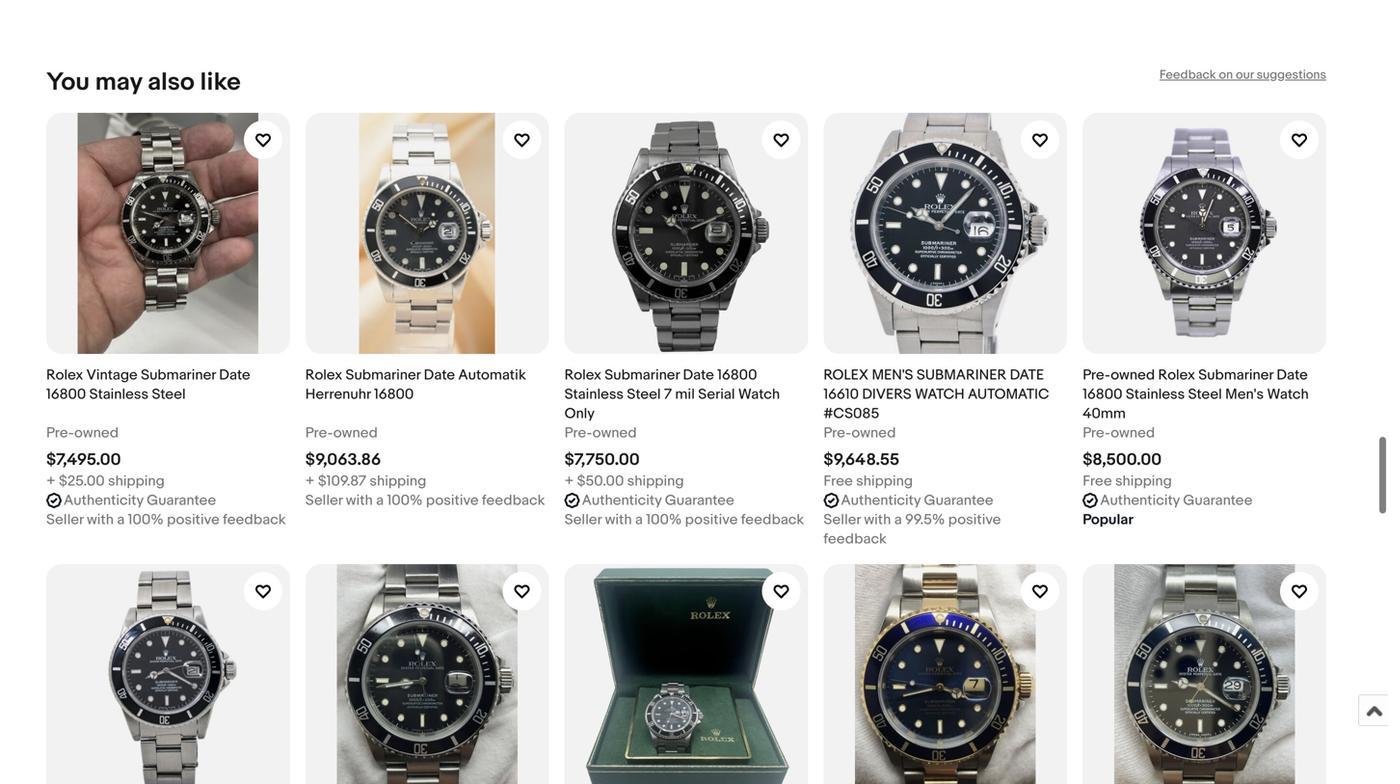 Task type: vqa. For each thing, say whether or not it's contained in the screenshot.
3rd 3.5L 3471CC V6 GAS SOHC Naturally Aspirated from the top
no



Task type: locate. For each thing, give the bounding box(es) containing it.
1 stainless from the left
[[89, 386, 149, 403]]

authenticity guarantee up 99.5%
[[841, 492, 994, 509]]

stainless up only
[[565, 386, 624, 403]]

with
[[346, 492, 373, 509], [87, 511, 114, 529], [605, 511, 632, 529], [865, 511, 892, 529]]

3 pre-owned text field from the left
[[1083, 423, 1156, 443]]

$7,750.00
[[565, 450, 640, 470]]

pre-owned text field for $9,063.86
[[306, 423, 378, 443]]

4 guarantee from the left
[[1184, 492, 1253, 509]]

1 authenticity from the left
[[64, 492, 144, 509]]

seller down the $9,648.55 text field
[[824, 511, 861, 529]]

0 horizontal spatial steel
[[152, 386, 186, 403]]

1 + from the left
[[46, 473, 56, 490]]

authenticity down + $25.00 shipping text box
[[64, 492, 144, 509]]

list
[[46, 97, 1343, 784]]

feedback inside seller with a 99.5% positive feedback
[[824, 531, 887, 548]]

seller down $50.00
[[565, 511, 602, 529]]

watch inside pre-owned rolex submariner date 16800 stainless steel men's watch 40mm pre-owned $8,500.00 free shipping
[[1268, 386, 1310, 403]]

seller with a 100% positive feedback text field down + $25.00 shipping text box
[[46, 510, 286, 530]]

2 authenticity from the left
[[582, 492, 662, 509]]

+ $109.87 shipping text field
[[306, 472, 427, 491]]

16800 up "serial"
[[718, 367, 758, 384]]

1 horizontal spatial pre-owned text field
[[824, 423, 896, 443]]

1 seller with a 100% positive feedback from the left
[[46, 511, 286, 529]]

pre- up $7,495.00 text box at the left
[[46, 424, 74, 442]]

pre- inside pre-owned $7,495.00 + $25.00 shipping
[[46, 424, 74, 442]]

shipping
[[108, 473, 165, 490], [370, 473, 427, 490], [628, 473, 684, 490], [857, 473, 913, 490], [1116, 473, 1173, 490]]

automatic
[[968, 386, 1050, 403]]

a down + $50.00 shipping text field
[[636, 511, 643, 529]]

3 guarantee from the left
[[925, 492, 994, 509]]

divers
[[863, 386, 912, 403]]

authenticity
[[64, 492, 144, 509], [582, 492, 662, 509], [841, 492, 921, 509], [1101, 492, 1181, 509]]

Seller with a 100% positive feedback text field
[[306, 491, 545, 510], [46, 510, 286, 530], [565, 510, 805, 530]]

a down + $25.00 shipping text box
[[117, 511, 125, 529]]

+ for $9,063.86
[[306, 473, 315, 490]]

3 submariner from the left
[[605, 367, 680, 384]]

4 authenticity guarantee from the left
[[1101, 492, 1253, 509]]

pre- down only
[[565, 424, 593, 442]]

4 authenticity guarantee text field from the left
[[1101, 491, 1253, 510]]

watch inside rolex submariner date 16800 stainless steel 7 mil serial watch only pre-owned $7,750.00 + $50.00 shipping
[[739, 386, 780, 403]]

positive inside seller with a 99.5% positive feedback
[[949, 511, 1002, 529]]

1 date from the left
[[219, 367, 250, 384]]

like
[[200, 68, 241, 97]]

date
[[219, 367, 250, 384], [424, 367, 455, 384], [683, 367, 715, 384], [1277, 367, 1309, 384]]

watch right men's
[[1268, 386, 1310, 403]]

seller inside pre-owned $9,063.86 + $109.87 shipping seller with a 100% positive feedback
[[306, 492, 343, 509]]

4 submariner from the left
[[1199, 367, 1274, 384]]

free shipping text field down the $9,648.55 text field
[[824, 472, 913, 491]]

seller with a 100% positive feedback text field down the $109.87
[[306, 491, 545, 510]]

free shipping text field down $8,500.00 text field
[[1083, 472, 1173, 491]]

$109.87
[[318, 473, 367, 490]]

16800 inside pre-owned rolex submariner date 16800 stainless steel men's watch 40mm pre-owned $8,500.00 free shipping
[[1083, 386, 1123, 403]]

0 horizontal spatial 100%
[[128, 511, 164, 529]]

100%
[[387, 492, 423, 509], [128, 511, 164, 529], [646, 511, 682, 529]]

2 rolex from the left
[[306, 367, 343, 384]]

$9,063.86 text field
[[306, 450, 381, 470]]

1 horizontal spatial pre-owned text field
[[565, 423, 637, 443]]

3 authenticity guarantee text field from the left
[[841, 491, 994, 510]]

2 authenticity guarantee from the left
[[582, 492, 735, 509]]

$25.00
[[59, 473, 105, 490]]

authenticity guarantee down + $50.00 shipping text field
[[582, 492, 735, 509]]

authenticity up popular text field
[[1101, 492, 1181, 509]]

steel left 7
[[627, 386, 661, 403]]

pre- up $9,063.86
[[306, 424, 334, 442]]

owned inside pre-owned $9,063.86 + $109.87 shipping seller with a 100% positive feedback
[[334, 424, 378, 442]]

shipping down the $9,648.55 text field
[[857, 473, 913, 490]]

3 + from the left
[[565, 473, 574, 490]]

guarantee down rolex submariner date 16800 stainless steel 7 mil serial watch only pre-owned $7,750.00 + $50.00 shipping
[[665, 492, 735, 509]]

list containing $7,495.00
[[46, 97, 1343, 784]]

pre-owned text field down "#cs085"
[[824, 423, 896, 443]]

100% down + $25.00 shipping text box
[[128, 511, 164, 529]]

2 submariner from the left
[[346, 367, 421, 384]]

+
[[46, 473, 56, 490], [306, 473, 315, 490], [565, 473, 574, 490]]

authenticity guarantee text field for $7,495.00
[[64, 491, 216, 510]]

with for $7,495.00
[[87, 511, 114, 529]]

shipping right $50.00
[[628, 473, 684, 490]]

rolex
[[824, 367, 869, 384]]

+ inside rolex submariner date 16800 stainless steel 7 mil serial watch only pre-owned $7,750.00 + $50.00 shipping
[[565, 473, 574, 490]]

steel left men's
[[1189, 386, 1223, 403]]

submariner up men's
[[1199, 367, 1274, 384]]

stainless inside rolex vintage submariner date 16800 stainless steel
[[89, 386, 149, 403]]

authenticity guarantee for $7,750.00
[[582, 492, 735, 509]]

watch
[[739, 386, 780, 403], [1268, 386, 1310, 403]]

7
[[664, 386, 672, 403]]

authenticity guarantee down + $25.00 shipping text box
[[64, 492, 216, 509]]

seller with a 100% positive feedback down + $25.00 shipping text box
[[46, 511, 286, 529]]

1 rolex from the left
[[46, 367, 83, 384]]

0 horizontal spatial seller with a 100% positive feedback
[[46, 511, 286, 529]]

free
[[824, 473, 853, 490], [1083, 473, 1113, 490]]

4 shipping from the left
[[857, 473, 913, 490]]

2 pre-owned text field from the left
[[565, 423, 637, 443]]

1 horizontal spatial 100%
[[387, 492, 423, 509]]

with left 99.5%
[[865, 511, 892, 529]]

stainless up '40mm'
[[1126, 386, 1186, 403]]

on
[[1220, 68, 1234, 82]]

1 free from the left
[[824, 473, 853, 490]]

1 horizontal spatial free shipping text field
[[1083, 472, 1173, 491]]

date inside pre-owned rolex submariner date 16800 stainless steel men's watch 40mm pre-owned $8,500.00 free shipping
[[1277, 367, 1309, 384]]

a for $7,750.00
[[636, 511, 643, 529]]

feedback for $7,750.00
[[741, 511, 805, 529]]

0 horizontal spatial free
[[824, 473, 853, 490]]

owned inside pre-owned $7,495.00 + $25.00 shipping
[[74, 424, 119, 442]]

Pre-owned text field
[[306, 423, 378, 443], [565, 423, 637, 443]]

1 horizontal spatial steel
[[627, 386, 661, 403]]

16800 inside rolex vintage submariner date 16800 stainless steel
[[46, 386, 86, 403]]

guarantee
[[147, 492, 216, 509], [665, 492, 735, 509], [925, 492, 994, 509], [1184, 492, 1253, 509]]

+ left $25.00
[[46, 473, 56, 490]]

shipping right the $109.87
[[370, 473, 427, 490]]

2 authenticity guarantee text field from the left
[[582, 491, 735, 510]]

2 free from the left
[[1083, 473, 1113, 490]]

3 authenticity from the left
[[841, 492, 921, 509]]

1 submariner from the left
[[141, 367, 216, 384]]

pre-owned text field up $7,750.00
[[565, 423, 637, 443]]

shipping down $8,500.00 text field
[[1116, 473, 1173, 490]]

authenticity guarantee text field down $50.00
[[582, 491, 735, 510]]

pre-
[[1083, 367, 1111, 384], [46, 424, 74, 442], [306, 424, 334, 442], [565, 424, 593, 442], [824, 424, 852, 442], [1083, 424, 1111, 442]]

owned up $7,750.00
[[593, 424, 637, 442]]

rolex men's submariner date 16610 divers watch automatic #cs085 pre-owned $9,648.55 free shipping
[[824, 367, 1050, 490]]

with down the + $109.87 shipping text box
[[346, 492, 373, 509]]

seller
[[306, 492, 343, 509], [46, 511, 84, 529], [565, 511, 602, 529], [824, 511, 861, 529]]

authenticity up seller with a 99.5% positive feedback
[[841, 492, 921, 509]]

with down + $25.00 shipping text box
[[87, 511, 114, 529]]

a down the + $109.87 shipping text box
[[376, 492, 384, 509]]

date inside rolex vintage submariner date 16800 stainless steel
[[219, 367, 250, 384]]

0 horizontal spatial pre-owned text field
[[46, 423, 119, 443]]

submariner up herrenuhr
[[346, 367, 421, 384]]

owned down "#cs085"
[[852, 424, 896, 442]]

+ left $50.00
[[565, 473, 574, 490]]

pre-owned text field for $7,750.00
[[565, 423, 637, 443]]

owned up $8,500.00 text field
[[1111, 424, 1156, 442]]

4 rolex from the left
[[1159, 367, 1196, 384]]

2 pre-owned text field from the left
[[824, 423, 896, 443]]

1 horizontal spatial seller with a 100% positive feedback
[[565, 511, 805, 529]]

1 authenticity guarantee from the left
[[64, 492, 216, 509]]

1 horizontal spatial watch
[[1268, 386, 1310, 403]]

shipping right $25.00
[[108, 473, 165, 490]]

1 horizontal spatial stainless
[[565, 386, 624, 403]]

2 + from the left
[[306, 473, 315, 490]]

submariner up 7
[[605, 367, 680, 384]]

pre-owned text field up $9,063.86
[[306, 423, 378, 443]]

watch right "serial"
[[739, 386, 780, 403]]

with down + $50.00 shipping text field
[[605, 511, 632, 529]]

seller down $25.00
[[46, 511, 84, 529]]

steel inside rolex vintage submariner date 16800 stainless steel
[[152, 386, 186, 403]]

steel up pre-owned $7,495.00 + $25.00 shipping
[[152, 386, 186, 403]]

4 authenticity from the left
[[1101, 492, 1181, 509]]

guarantee up seller with a 99.5% positive feedback text field
[[925, 492, 994, 509]]

rolex inside rolex submariner date 16800 stainless steel 7 mil serial watch only pre-owned $7,750.00 + $50.00 shipping
[[565, 367, 602, 384]]

1 pre-owned text field from the left
[[46, 423, 119, 443]]

with inside seller with a 99.5% positive feedback
[[865, 511, 892, 529]]

3 authenticity guarantee from the left
[[841, 492, 994, 509]]

Authenticity Guarantee text field
[[64, 491, 216, 510], [582, 491, 735, 510], [841, 491, 994, 510], [1101, 491, 1253, 510]]

free down $9,648.55
[[824, 473, 853, 490]]

pre-owned text field for $8,500.00
[[1083, 423, 1156, 443]]

seller with a 100% positive feedback
[[46, 511, 286, 529], [565, 511, 805, 529]]

steel
[[152, 386, 186, 403], [627, 386, 661, 403], [1189, 386, 1223, 403]]

rolex inside rolex vintage submariner date 16800 stainless steel
[[46, 367, 83, 384]]

seller down the $109.87
[[306, 492, 343, 509]]

rolex for rolex submariner date automatik herrenuhr 16800
[[306, 367, 343, 384]]

shipping inside pre-owned rolex submariner date 16800 stainless steel men's watch 40mm pre-owned $8,500.00 free shipping
[[1116, 473, 1173, 490]]

seller with a 100% positive feedback for $7,750.00
[[565, 511, 805, 529]]

pre-owned text field down '40mm'
[[1083, 423, 1156, 443]]

seller with a 100% positive feedback text field down + $50.00 shipping text field
[[565, 510, 805, 530]]

2 guarantee from the left
[[665, 492, 735, 509]]

authenticity guarantee text field for $9,648.55
[[841, 491, 994, 510]]

authenticity guarantee text field for $8,500.00
[[1101, 491, 1253, 510]]

authenticity guarantee for $9,648.55
[[841, 492, 994, 509]]

3 rolex from the left
[[565, 367, 602, 384]]

pre- down "#cs085"
[[824, 424, 852, 442]]

5 shipping from the left
[[1116, 473, 1173, 490]]

Pre-owned text field
[[46, 423, 119, 443], [824, 423, 896, 443], [1083, 423, 1156, 443]]

2 horizontal spatial stainless
[[1126, 386, 1186, 403]]

2 horizontal spatial steel
[[1189, 386, 1223, 403]]

16800
[[718, 367, 758, 384], [46, 386, 86, 403], [374, 386, 414, 403], [1083, 386, 1123, 403]]

authenticity for $8,500.00
[[1101, 492, 1181, 509]]

a
[[376, 492, 384, 509], [117, 511, 125, 529], [636, 511, 643, 529], [895, 511, 903, 529]]

3 shipping from the left
[[628, 473, 684, 490]]

100% down + $50.00 shipping text field
[[646, 511, 682, 529]]

+ left the $109.87
[[306, 473, 315, 490]]

owned inside rolex submariner date 16800 stainless steel 7 mil serial watch only pre-owned $7,750.00 + $50.00 shipping
[[593, 424, 637, 442]]

2 shipping from the left
[[370, 473, 427, 490]]

shipping inside rolex submariner date 16800 stainless steel 7 mil serial watch only pre-owned $7,750.00 + $50.00 shipping
[[628, 473, 684, 490]]

rolex inside rolex submariner date automatik herrenuhr 16800
[[306, 367, 343, 384]]

1 authenticity guarantee text field from the left
[[64, 491, 216, 510]]

submariner inside rolex vintage submariner date 16800 stainless steel
[[141, 367, 216, 384]]

0 horizontal spatial pre-owned text field
[[306, 423, 378, 443]]

a left 99.5%
[[895, 511, 903, 529]]

Free shipping text field
[[824, 472, 913, 491], [1083, 472, 1173, 491]]

2 horizontal spatial seller with a 100% positive feedback text field
[[565, 510, 805, 530]]

Seller with a 99.5% positive feedback text field
[[824, 510, 1068, 549]]

guarantee down pre-owned rolex submariner date 16800 stainless steel men's watch 40mm pre-owned $8,500.00 free shipping
[[1184, 492, 1253, 509]]

40mm
[[1083, 405, 1126, 422]]

2 horizontal spatial +
[[565, 473, 574, 490]]

1 shipping from the left
[[108, 473, 165, 490]]

stainless down vintage at the left top of page
[[89, 386, 149, 403]]

0 horizontal spatial watch
[[739, 386, 780, 403]]

authenticity guarantee text field up 99.5%
[[841, 491, 994, 510]]

submariner right vintage at the left top of page
[[141, 367, 216, 384]]

0 horizontal spatial free shipping text field
[[824, 472, 913, 491]]

1 horizontal spatial seller with a 100% positive feedback text field
[[306, 491, 545, 510]]

owned up $7,495.00
[[74, 424, 119, 442]]

with inside pre-owned $9,063.86 + $109.87 shipping seller with a 100% positive feedback
[[346, 492, 373, 509]]

1 free shipping text field from the left
[[824, 472, 913, 491]]

owned up $9,063.86
[[334, 424, 378, 442]]

guarantee for $7,495.00
[[147, 492, 216, 509]]

authenticity guarantee
[[64, 492, 216, 509], [582, 492, 735, 509], [841, 492, 994, 509], [1101, 492, 1253, 509]]

0 horizontal spatial seller with a 100% positive feedback text field
[[46, 510, 286, 530]]

date inside rolex submariner date 16800 stainless steel 7 mil serial watch only pre-owned $7,750.00 + $50.00 shipping
[[683, 367, 715, 384]]

3 steel from the left
[[1189, 386, 1223, 403]]

2 steel from the left
[[627, 386, 661, 403]]

submariner
[[141, 367, 216, 384], [346, 367, 421, 384], [605, 367, 680, 384], [1199, 367, 1274, 384]]

1 pre-owned text field from the left
[[306, 423, 378, 443]]

2 date from the left
[[424, 367, 455, 384]]

a inside seller with a 99.5% positive feedback
[[895, 511, 903, 529]]

free down $8,500.00 text field
[[1083, 473, 1113, 490]]

our
[[1237, 68, 1255, 82]]

a for $9,648.55
[[895, 511, 903, 529]]

guarantee down + $25.00 shipping text box
[[147, 492, 216, 509]]

authenticity down + $50.00 shipping text field
[[582, 492, 662, 509]]

feedback for $9,648.55
[[824, 531, 887, 548]]

you may also like
[[46, 68, 241, 97]]

4 date from the left
[[1277, 367, 1309, 384]]

2 horizontal spatial pre-owned text field
[[1083, 423, 1156, 443]]

16800 up '40mm'
[[1083, 386, 1123, 403]]

steel inside rolex submariner date 16800 stainless steel 7 mil serial watch only pre-owned $7,750.00 + $50.00 shipping
[[627, 386, 661, 403]]

3 date from the left
[[683, 367, 715, 384]]

1 guarantee from the left
[[147, 492, 216, 509]]

+ inside pre-owned $7,495.00 + $25.00 shipping
[[46, 473, 56, 490]]

1 horizontal spatial free
[[1083, 473, 1113, 490]]

serial
[[699, 386, 735, 403]]

16610
[[824, 386, 859, 403]]

authenticity guarantee text field for $7,750.00
[[582, 491, 735, 510]]

16800 right herrenuhr
[[374, 386, 414, 403]]

0 horizontal spatial stainless
[[89, 386, 149, 403]]

positive
[[426, 492, 479, 509], [167, 511, 220, 529], [685, 511, 738, 529], [949, 511, 1002, 529]]

2 free shipping text field from the left
[[1083, 472, 1173, 491]]

seller with a 100% positive feedback down + $50.00 shipping text field
[[565, 511, 805, 529]]

owned
[[1111, 367, 1156, 384], [74, 424, 119, 442], [334, 424, 378, 442], [593, 424, 637, 442], [852, 424, 896, 442], [1111, 424, 1156, 442]]

100% down the + $109.87 shipping text box
[[387, 492, 423, 509]]

seller inside seller with a 99.5% positive feedback
[[824, 511, 861, 529]]

3 stainless from the left
[[1126, 386, 1186, 403]]

2 horizontal spatial 100%
[[646, 511, 682, 529]]

$50.00
[[577, 473, 624, 490]]

authenticity for $7,495.00
[[64, 492, 144, 509]]

submariner inside rolex submariner date automatik herrenuhr 16800
[[346, 367, 421, 384]]

authenticity guarantee text field down $8,500.00 text field
[[1101, 491, 1253, 510]]

2 seller with a 100% positive feedback from the left
[[565, 511, 805, 529]]

pre- up '40mm'
[[1083, 367, 1111, 384]]

stainless
[[89, 386, 149, 403], [565, 386, 624, 403], [1126, 386, 1186, 403]]

feedback
[[482, 492, 545, 509], [223, 511, 286, 529], [741, 511, 805, 529], [824, 531, 887, 548]]

also
[[148, 68, 195, 97]]

2 stainless from the left
[[565, 386, 624, 403]]

authenticity guarantee text field down pre-owned $7,495.00 + $25.00 shipping
[[64, 491, 216, 510]]

pre-owned text field up $7,495.00 text box at the left
[[46, 423, 119, 443]]

0 horizontal spatial +
[[46, 473, 56, 490]]

watch for $7,750.00
[[739, 386, 780, 403]]

authenticity guarantee down $8,500.00 text field
[[1101, 492, 1253, 509]]

2 watch from the left
[[1268, 386, 1310, 403]]

1 steel from the left
[[152, 386, 186, 403]]

free shipping text field for shipping
[[824, 472, 913, 491]]

16800 up $7,495.00
[[46, 386, 86, 403]]

rolex
[[46, 367, 83, 384], [306, 367, 343, 384], [565, 367, 602, 384], [1159, 367, 1196, 384]]

+ inside pre-owned $9,063.86 + $109.87 shipping seller with a 100% positive feedback
[[306, 473, 315, 490]]

1 horizontal spatial +
[[306, 473, 315, 490]]

1 watch from the left
[[739, 386, 780, 403]]



Task type: describe. For each thing, give the bounding box(es) containing it.
$9,063.86
[[306, 450, 381, 470]]

positive for $9,648.55
[[949, 511, 1002, 529]]

only
[[565, 405, 595, 422]]

+ $50.00 shipping text field
[[565, 472, 684, 491]]

99.5%
[[906, 511, 946, 529]]

rolex for rolex submariner date 16800 stainless steel 7 mil serial watch only pre-owned $7,750.00 + $50.00 shipping
[[565, 367, 602, 384]]

positive inside pre-owned $9,063.86 + $109.87 shipping seller with a 100% positive feedback
[[426, 492, 479, 509]]

guarantee for $8,500.00
[[1184, 492, 1253, 509]]

pre-owned text field for $7,495.00
[[46, 423, 119, 443]]

guarantee for $7,750.00
[[665, 492, 735, 509]]

shipping inside pre-owned $9,063.86 + $109.87 shipping seller with a 100% positive feedback
[[370, 473, 427, 490]]

stainless inside pre-owned rolex submariner date 16800 stainless steel men's watch 40mm pre-owned $8,500.00 free shipping
[[1126, 386, 1186, 403]]

16800 inside rolex submariner date 16800 stainless steel 7 mil serial watch only pre-owned $7,750.00 + $50.00 shipping
[[718, 367, 758, 384]]

#cs085
[[824, 405, 880, 422]]

rolex for rolex vintage submariner date 16800 stainless steel
[[46, 367, 83, 384]]

with for $7,750.00
[[605, 511, 632, 529]]

herrenuhr
[[306, 386, 371, 403]]

Popular text field
[[1083, 510, 1134, 530]]

seller for $9,648.55
[[824, 511, 861, 529]]

a for $7,495.00
[[117, 511, 125, 529]]

owned up '40mm'
[[1111, 367, 1156, 384]]

free inside pre-owned rolex submariner date 16800 stainless steel men's watch 40mm pre-owned $8,500.00 free shipping
[[1083, 473, 1113, 490]]

pre- inside pre-owned $9,063.86 + $109.87 shipping seller with a 100% positive feedback
[[306, 424, 334, 442]]

positive for $7,495.00
[[167, 511, 220, 529]]

$7,750.00 text field
[[565, 450, 640, 470]]

guarantee for $9,648.55
[[925, 492, 994, 509]]

authenticity guarantee for $8,500.00
[[1101, 492, 1253, 509]]

feedback
[[1160, 68, 1217, 82]]

positive for $7,750.00
[[685, 511, 738, 529]]

100% for $7,750.00
[[646, 511, 682, 529]]

men's
[[1226, 386, 1265, 403]]

seller with a 100% positive feedback text field for $7,750.00
[[565, 510, 805, 530]]

free inside rolex men's submariner date 16610 divers watch automatic #cs085 pre-owned $9,648.55 free shipping
[[824, 473, 853, 490]]

shipping inside rolex men's submariner date 16610 divers watch automatic #cs085 pre-owned $9,648.55 free shipping
[[857, 473, 913, 490]]

with for $9,648.55
[[865, 511, 892, 529]]

rolex submariner date 16800 stainless steel 7 mil serial watch only pre-owned $7,750.00 + $50.00 shipping
[[565, 367, 780, 490]]

submariner inside rolex submariner date 16800 stainless steel 7 mil serial watch only pre-owned $7,750.00 + $50.00 shipping
[[605, 367, 680, 384]]

100% for $7,495.00
[[128, 511, 164, 529]]

feedback for $7,495.00
[[223, 511, 286, 529]]

pre-owned $9,063.86 + $109.87 shipping seller with a 100% positive feedback
[[306, 424, 545, 509]]

feedback on our suggestions
[[1160, 68, 1327, 82]]

+ for $7,495.00
[[46, 473, 56, 490]]

popular
[[1083, 511, 1134, 529]]

+ $25.00 shipping text field
[[46, 472, 165, 491]]

seller with a 100% positive feedback text field for $7,495.00
[[46, 510, 286, 530]]

owned inside rolex men's submariner date 16610 divers watch automatic #cs085 pre-owned $9,648.55 free shipping
[[852, 424, 896, 442]]

a inside pre-owned $9,063.86 + $109.87 shipping seller with a 100% positive feedback
[[376, 492, 384, 509]]

stainless inside rolex submariner date 16800 stainless steel 7 mil serial watch only pre-owned $7,750.00 + $50.00 shipping
[[565, 386, 624, 403]]

pre-owned text field for $9,648.55
[[824, 423, 896, 443]]

seller with a 99.5% positive feedback
[[824, 511, 1005, 548]]

free shipping text field for $8,500.00
[[1083, 472, 1173, 491]]

100% inside pre-owned $9,063.86 + $109.87 shipping seller with a 100% positive feedback
[[387, 492, 423, 509]]

feedback inside pre-owned $9,063.86 + $109.87 shipping seller with a 100% positive feedback
[[482, 492, 545, 509]]

seller for $7,750.00
[[565, 511, 602, 529]]

shipping inside pre-owned $7,495.00 + $25.00 shipping
[[108, 473, 165, 490]]

$8,500.00 text field
[[1083, 450, 1162, 470]]

16800 inside rolex submariner date automatik herrenuhr 16800
[[374, 386, 414, 403]]

seller with a 100% positive feedback for $7,495.00
[[46, 511, 286, 529]]

authenticity for $7,750.00
[[582, 492, 662, 509]]

mil
[[676, 386, 695, 403]]

vintage
[[86, 367, 138, 384]]

pre- inside rolex men's submariner date 16610 divers watch automatic #cs085 pre-owned $9,648.55 free shipping
[[824, 424, 852, 442]]

you
[[46, 68, 90, 97]]

seller for $7,495.00
[[46, 511, 84, 529]]

pre-owned rolex submariner date 16800 stainless steel men's watch 40mm pre-owned $8,500.00 free shipping
[[1083, 367, 1310, 490]]

$8,500.00
[[1083, 450, 1162, 470]]

pre- down '40mm'
[[1083, 424, 1111, 442]]

automatik
[[459, 367, 527, 384]]

watch
[[915, 386, 965, 403]]

pre- inside rolex submariner date 16800 stainless steel 7 mil serial watch only pre-owned $7,750.00 + $50.00 shipping
[[565, 424, 593, 442]]

submariner
[[917, 367, 1007, 384]]

watch for $8,500.00
[[1268, 386, 1310, 403]]

authenticity guarantee for $7,495.00
[[64, 492, 216, 509]]

rolex inside pre-owned rolex submariner date 16800 stainless steel men's watch 40mm pre-owned $8,500.00 free shipping
[[1159, 367, 1196, 384]]

$7,495.00 text field
[[46, 450, 121, 470]]

may
[[95, 68, 142, 97]]

date
[[1010, 367, 1045, 384]]

$7,495.00
[[46, 450, 121, 470]]

rolex submariner date automatik herrenuhr 16800
[[306, 367, 527, 403]]

submariner inside pre-owned rolex submariner date 16800 stainless steel men's watch 40mm pre-owned $8,500.00 free shipping
[[1199, 367, 1274, 384]]

authenticity for $9,648.55
[[841, 492, 921, 509]]

$9,648.55 text field
[[824, 450, 900, 470]]

men's
[[872, 367, 914, 384]]

feedback on our suggestions link
[[1160, 68, 1327, 82]]

rolex vintage submariner date 16800 stainless steel
[[46, 367, 250, 403]]

pre-owned $7,495.00 + $25.00 shipping
[[46, 424, 165, 490]]

suggestions
[[1257, 68, 1327, 82]]

date inside rolex submariner date automatik herrenuhr 16800
[[424, 367, 455, 384]]

steel inside pre-owned rolex submariner date 16800 stainless steel men's watch 40mm pre-owned $8,500.00 free shipping
[[1189, 386, 1223, 403]]

$9,648.55
[[824, 450, 900, 470]]



